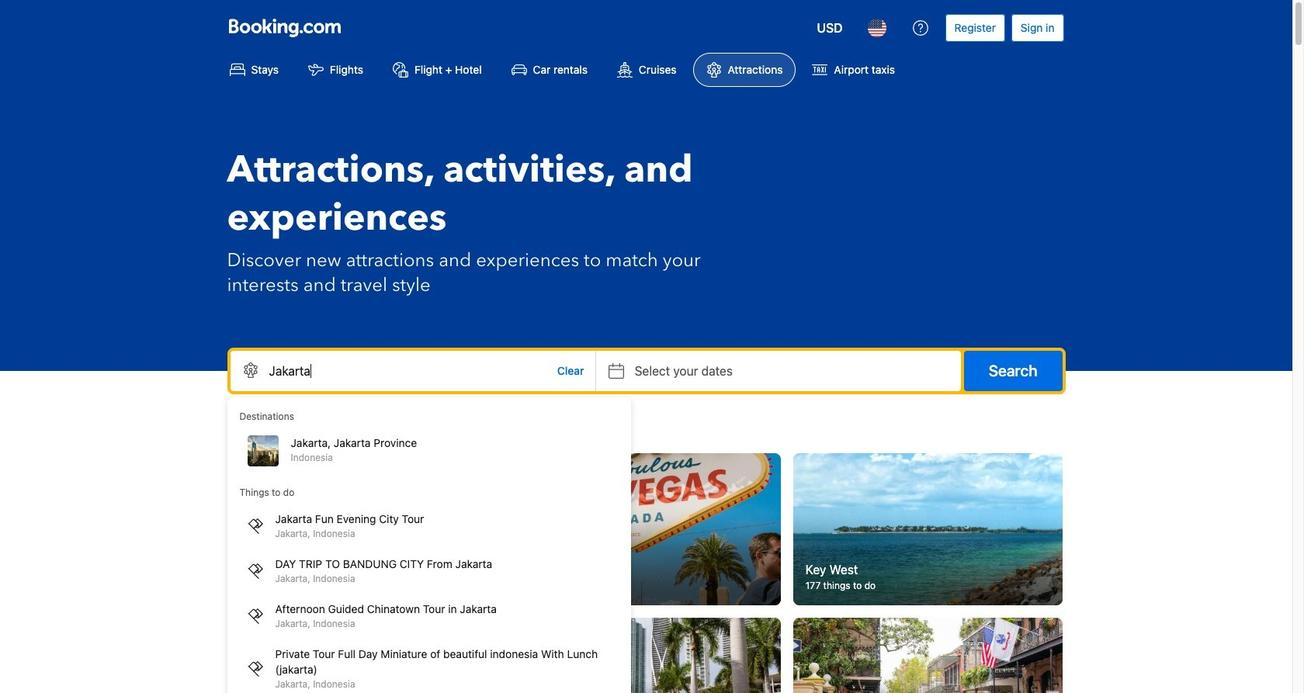 Task type: locate. For each thing, give the bounding box(es) containing it.
san diego image
[[229, 618, 498, 693]]

miami image
[[511, 618, 781, 693]]

new orleans image
[[793, 618, 1063, 693]]

booking.com image
[[229, 19, 340, 37]]



Task type: vqa. For each thing, say whether or not it's contained in the screenshot.
'Key West' image
yes



Task type: describe. For each thing, give the bounding box(es) containing it.
key west image
[[793, 453, 1063, 605]]

Where are you going? search field
[[230, 351, 595, 391]]

las vegas image
[[511, 453, 781, 605]]

new york image
[[229, 453, 498, 605]]



